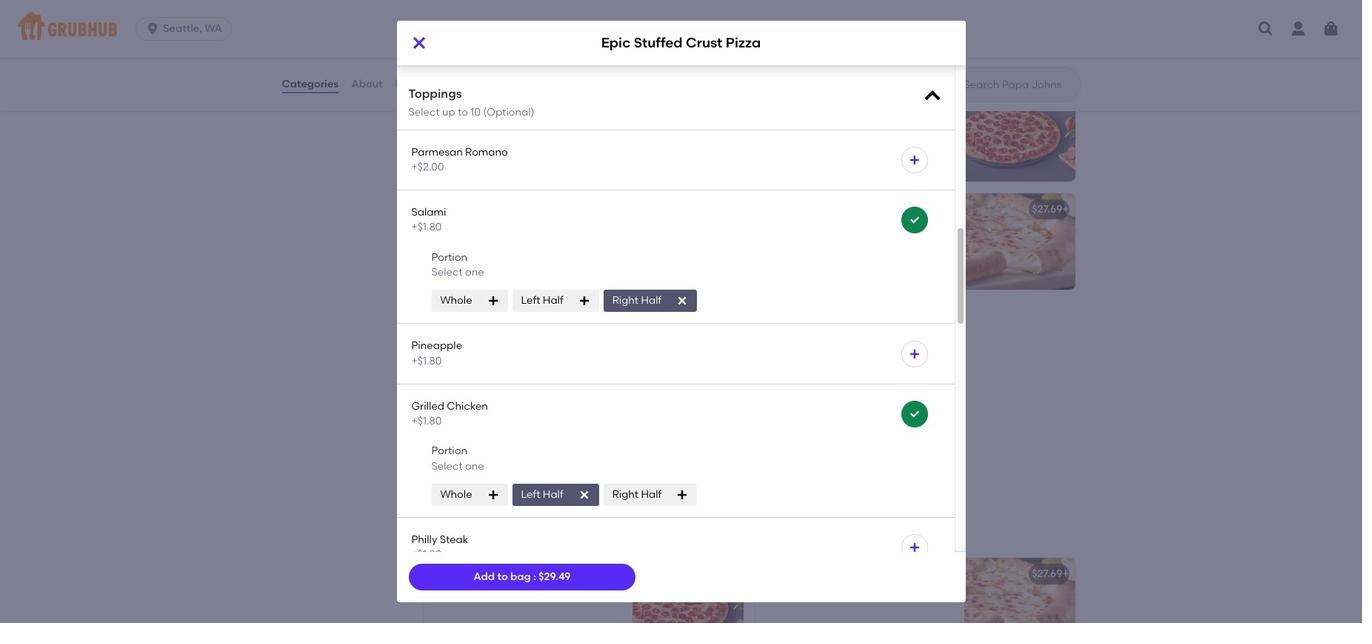 Task type: locate. For each thing, give the bounding box(es) containing it.
2 vertical spatial shaq-a-roni pizza image
[[632, 558, 744, 623]]

2 whole from the top
[[441, 488, 472, 501]]

0 vertical spatial +
[[1063, 95, 1069, 107]]

1 +$1.80 from the top
[[412, 221, 442, 234]]

0 vertical spatial crust
[[686, 34, 723, 51]]

a-
[[463, 203, 474, 216], [463, 568, 474, 580]]

0 horizontal spatial to
[[458, 106, 468, 119]]

0 horizontal spatial stuffed
[[456, 411, 492, 423]]

+$1.80 inside salami +$1.80
[[412, 221, 442, 234]]

1 vertical spatial to
[[498, 570, 508, 583]]

1 vertical spatial stuffed
[[456, 411, 492, 423]]

0 vertical spatial epic stuffed crust pizza image
[[964, 193, 1076, 290]]

2 shaq- from the top
[[432, 568, 463, 580]]

epic left the meats pizza image
[[602, 34, 631, 51]]

+
[[1063, 95, 1069, 107], [1063, 203, 1069, 216], [1063, 568, 1069, 580]]

3 + from the top
[[1063, 568, 1069, 580]]

0 vertical spatial to
[[458, 106, 468, 119]]

right
[[613, 294, 639, 307], [613, 488, 639, 501]]

right half for salami +$1.80
[[613, 294, 662, 307]]

epic
[[602, 34, 631, 51], [431, 411, 453, 423]]

1 right half from the top
[[613, 294, 662, 307]]

2 shaq-a-roni pizza button from the top
[[423, 558, 744, 623]]

philly steak +$1.80
[[412, 534, 468, 561]]

a- down steak
[[463, 568, 474, 580]]

$19.29 +
[[1033, 95, 1069, 107]]

roni
[[474, 203, 497, 216], [474, 568, 497, 580]]

0 vertical spatial shaq-a-roni pizza button
[[423, 193, 744, 290]]

select inside "toppings select up to 10 (optional)"
[[409, 106, 440, 119]]

1 left half from the top
[[521, 294, 564, 307]]

left half for salami +$1.80
[[521, 294, 564, 307]]

1 horizontal spatial epic stuffed crust pizza
[[602, 34, 761, 51]]

one
[[465, 266, 484, 279], [465, 460, 484, 473]]

1 vertical spatial epic stuffed crust pizza image
[[634, 398, 745, 494]]

shaq-a-roni pizza image for first the shaq-a-roni pizza button
[[632, 193, 744, 290]]

1 vertical spatial right
[[613, 488, 639, 501]]

crust
[[686, 34, 723, 51], [495, 411, 523, 423]]

pizza
[[726, 34, 761, 51], [516, 95, 543, 107], [499, 203, 526, 216], [525, 411, 552, 423], [499, 568, 526, 580]]

0 vertical spatial shaq-
[[432, 203, 463, 216]]

2 portion from the top
[[432, 445, 468, 458]]

shaq-a-roni pizza
[[432, 203, 526, 216], [432, 568, 526, 580]]

1 vertical spatial portion
[[432, 445, 468, 458]]

2 a- from the top
[[463, 568, 474, 580]]

0 vertical spatial portion
[[432, 251, 468, 264]]

3 +$1.80 from the top
[[412, 415, 442, 428]]

shaq-
[[432, 203, 463, 216], [432, 568, 463, 580]]

epic down most
[[431, 411, 453, 423]]

1 vertical spatial portion select one
[[432, 445, 484, 473]]

select down toppings
[[409, 106, 440, 119]]

a- right salami
[[463, 203, 474, 216]]

0 vertical spatial whole
[[441, 294, 472, 307]]

1 whole from the top
[[441, 294, 472, 307]]

0 vertical spatial left
[[521, 294, 541, 307]]

1 vertical spatial left half
[[521, 488, 564, 501]]

shaq-a-roni pizza button
[[423, 193, 744, 290], [423, 558, 744, 623]]

select for salami
[[432, 266, 463, 279]]

parmesan
[[412, 146, 463, 158]]

+$1.80 down grilled at left
[[412, 415, 442, 428]]

alfredo sauce
[[415, 29, 485, 41]]

0 vertical spatial right
[[613, 294, 639, 307]]

shaq-a-roni pizza down parmesan romano +$2.00
[[432, 203, 526, 216]]

2 $27.69 from the top
[[1032, 568, 1063, 580]]

select down grilled chicken +$1.80
[[432, 460, 463, 473]]

portion down salami +$1.80 at left top
[[432, 251, 468, 264]]

whole
[[441, 294, 472, 307], [441, 488, 472, 501]]

stuffed inside button
[[456, 411, 492, 423]]

portion select one
[[432, 251, 484, 279], [432, 445, 484, 473]]

portion select one down salami +$1.80 at left top
[[432, 251, 484, 279]]

super
[[432, 95, 462, 107]]

+$1.80 down the pineapple
[[412, 355, 442, 367]]

0 vertical spatial epic
[[602, 34, 631, 51]]

:
[[534, 570, 536, 583]]

super hawaiian pizza image
[[632, 85, 744, 182]]

the meats pizza image
[[632, 0, 744, 73]]

whole up the pineapple
[[441, 294, 472, 307]]

shaq-a-roni pizza image for first the shaq-a-roni pizza button from the bottom of the page
[[632, 558, 744, 623]]

epic stuffed crust pizza image
[[964, 193, 1076, 290], [634, 398, 745, 494], [964, 558, 1076, 623]]

1 shaq-a-roni pizza from the top
[[432, 203, 526, 216]]

0 vertical spatial epic stuffed crust pizza
[[602, 34, 761, 51]]

salami
[[412, 206, 446, 219]]

0 horizontal spatial epic stuffed crust pizza
[[431, 411, 552, 423]]

0 vertical spatial right half
[[613, 294, 662, 307]]

about button
[[351, 58, 384, 111]]

to left "bag"
[[498, 570, 508, 583]]

select
[[409, 106, 440, 119], [432, 266, 463, 279], [432, 460, 463, 473]]

1 portion from the top
[[432, 251, 468, 264]]

1 $27.69 + from the top
[[1032, 203, 1069, 216]]

epic stuffed crust pizza
[[602, 34, 761, 51], [431, 411, 552, 423]]

shaq-a-roni pizza down steak
[[432, 568, 526, 580]]

2 right from the top
[[613, 488, 639, 501]]

0 vertical spatial $27.69
[[1032, 203, 1063, 216]]

stuffed
[[634, 34, 683, 51], [456, 411, 492, 423]]

half
[[543, 294, 564, 307], [641, 294, 662, 307], [543, 488, 564, 501], [641, 488, 662, 501]]

whole for grilled chicken +$1.80
[[441, 488, 472, 501]]

alfredo
[[415, 29, 451, 41]]

left half for grilled chicken +$1.80
[[521, 488, 564, 501]]

1 roni from the top
[[474, 203, 497, 216]]

left half
[[521, 294, 564, 307], [521, 488, 564, 501]]

2 roni from the top
[[474, 568, 497, 580]]

2 left half from the top
[[521, 488, 564, 501]]

2 +$1.80 from the top
[[412, 355, 442, 367]]

to
[[458, 106, 468, 119], [498, 570, 508, 583]]

$29.49
[[539, 570, 571, 583]]

left for salami +$1.80
[[521, 294, 541, 307]]

1 horizontal spatial epic
[[602, 34, 631, 51]]

shaq- down +$2.00
[[432, 203, 463, 216]]

a- for first the shaq-a-roni pizza button
[[463, 203, 474, 216]]

1 right from the top
[[613, 294, 639, 307]]

1 vertical spatial $27.69 +
[[1032, 568, 1069, 580]]

1 vertical spatial shaq-a-roni pizza
[[432, 568, 526, 580]]

0 vertical spatial select
[[409, 106, 440, 119]]

1 left from the top
[[521, 294, 541, 307]]

1 vertical spatial +
[[1063, 203, 1069, 216]]

shaq- down philly steak +$1.80
[[432, 568, 463, 580]]

0 vertical spatial shaq-a-roni pizza
[[432, 203, 526, 216]]

0 vertical spatial portion select one
[[432, 251, 484, 279]]

0 vertical spatial roni
[[474, 203, 497, 216]]

roni down parmesan romano +$2.00
[[474, 203, 497, 216]]

add to bag : $29.49
[[474, 570, 571, 583]]

1 vertical spatial shaq-
[[432, 568, 463, 580]]

steak
[[440, 534, 468, 546]]

1 portion select one from the top
[[432, 251, 484, 279]]

portion select one down grilled chicken +$1.80
[[432, 445, 484, 473]]

2 vertical spatial epic stuffed crust pizza image
[[964, 558, 1076, 623]]

2 vertical spatial +
[[1063, 568, 1069, 580]]

1 vertical spatial whole
[[441, 488, 472, 501]]

$27.69
[[1032, 203, 1063, 216], [1032, 568, 1063, 580]]

right for grilled chicken +$1.80
[[613, 488, 639, 501]]

grilled chicken +$1.80
[[412, 400, 488, 428]]

portion down grilled chicken +$1.80
[[432, 445, 468, 458]]

1 vertical spatial one
[[465, 460, 484, 473]]

1 vertical spatial roni
[[474, 568, 497, 580]]

4 +$1.80 from the top
[[412, 549, 442, 561]]

featured
[[421, 523, 491, 542]]

0 vertical spatial a-
[[463, 203, 474, 216]]

+$1.80 down salami
[[412, 221, 442, 234]]

1 vertical spatial epic stuffed crust pizza
[[431, 411, 552, 423]]

1 vertical spatial shaq-a-roni pizza image
[[632, 193, 744, 290]]

0 vertical spatial $27.69 +
[[1032, 203, 1069, 216]]

1 vertical spatial epic
[[431, 411, 453, 423]]

1 vertical spatial left
[[521, 488, 541, 501]]

roni for first the shaq-a-roni pizza button from the bottom of the page
[[474, 568, 497, 580]]

1 one from the top
[[465, 266, 484, 279]]

romano
[[465, 146, 508, 158]]

to left 10
[[458, 106, 468, 119]]

0 horizontal spatial crust
[[495, 411, 523, 423]]

1 shaq- from the top
[[432, 203, 463, 216]]

left
[[521, 294, 541, 307], [521, 488, 541, 501]]

main navigation navigation
[[0, 0, 1363, 58]]

seattle,
[[163, 22, 202, 35]]

2 left from the top
[[521, 488, 541, 501]]

1 vertical spatial crust
[[495, 411, 523, 423]]

whole up featured
[[441, 488, 472, 501]]

one for grilled chicken +$1.80
[[465, 460, 484, 473]]

0 vertical spatial left half
[[521, 294, 564, 307]]

+$1.80
[[412, 221, 442, 234], [412, 355, 442, 367], [412, 415, 442, 428], [412, 549, 442, 561]]

svg image
[[1257, 20, 1275, 38], [1323, 20, 1340, 38], [145, 21, 160, 36], [909, 214, 921, 226], [909, 348, 921, 360], [909, 408, 921, 420], [487, 489, 499, 501]]

+$1.80 down 'philly'
[[412, 549, 442, 561]]

on
[[490, 373, 503, 386]]

parmesan romano +$2.00
[[412, 146, 508, 173]]

a- for first the shaq-a-roni pizza button from the bottom of the page
[[463, 568, 474, 580]]

1 vertical spatial $27.69
[[1032, 568, 1063, 580]]

Search Papa Johns search field
[[963, 78, 1076, 92]]

svg image
[[605, 29, 617, 41], [410, 34, 428, 52], [922, 86, 943, 106], [909, 154, 921, 166], [487, 295, 499, 307], [578, 295, 590, 307], [677, 295, 689, 307], [578, 489, 590, 501], [677, 489, 689, 501], [909, 542, 921, 554]]

select down salami +$1.80 at left top
[[432, 266, 463, 279]]

0 vertical spatial one
[[465, 266, 484, 279]]

right half
[[613, 294, 662, 307], [613, 488, 662, 501]]

bag
[[511, 570, 531, 583]]

philly
[[412, 534, 437, 546]]

wa
[[205, 22, 222, 35]]

1 a- from the top
[[463, 203, 474, 216]]

most
[[421, 373, 445, 386]]

1 vertical spatial right half
[[613, 488, 662, 501]]

2 shaq-a-roni pizza from the top
[[432, 568, 526, 580]]

1 vertical spatial select
[[432, 266, 463, 279]]

+$2.00
[[412, 161, 444, 173]]

$27.69 +
[[1032, 203, 1069, 216], [1032, 568, 1069, 580]]

2 right half from the top
[[613, 488, 662, 501]]

1 vertical spatial a-
[[463, 568, 474, 580]]

roni left "bag"
[[474, 568, 497, 580]]

0 horizontal spatial epic
[[431, 411, 453, 423]]

2 vertical spatial select
[[432, 460, 463, 473]]

portion
[[432, 251, 468, 264], [432, 445, 468, 458]]

1 vertical spatial shaq-a-roni pizza button
[[423, 558, 744, 623]]

shaq-a-roni pizza image
[[964, 85, 1076, 182], [632, 193, 744, 290], [632, 558, 744, 623]]

super hawaiian pizza button
[[423, 85, 744, 182]]

2 one from the top
[[465, 460, 484, 473]]

2 portion select one from the top
[[432, 445, 484, 473]]

0 vertical spatial stuffed
[[634, 34, 683, 51]]

to inside "toppings select up to 10 (optional)"
[[458, 106, 468, 119]]

selection
[[495, 523, 568, 542]]

shaq- for first the shaq-a-roni pizza button from the bottom of the page
[[432, 568, 463, 580]]



Task type: vqa. For each thing, say whether or not it's contained in the screenshot.
"Catering Pizza" to the top
no



Task type: describe. For each thing, give the bounding box(es) containing it.
chicken
[[447, 400, 488, 413]]

toppings
[[409, 86, 462, 101]]

1 + from the top
[[1063, 95, 1069, 107]]

search icon image
[[941, 76, 958, 93]]

portion select one for grilled chicken +$1.80
[[432, 445, 484, 473]]

reviews button
[[395, 58, 437, 111]]

shaq- for first the shaq-a-roni pizza button
[[432, 203, 463, 216]]

shaq-a-roni pizza for first the shaq-a-roni pizza button
[[432, 203, 526, 216]]

about
[[351, 78, 383, 90]]

1 horizontal spatial stuffed
[[634, 34, 683, 51]]

seattle, wa
[[163, 22, 222, 35]]

$19.29
[[1033, 95, 1063, 107]]

right half for grilled chicken +$1.80
[[613, 488, 662, 501]]

+$1.80 inside philly steak +$1.80
[[412, 549, 442, 561]]

1 horizontal spatial crust
[[686, 34, 723, 51]]

portion for chicken
[[432, 445, 468, 458]]

sellers
[[459, 353, 510, 371]]

toppings select up to 10 (optional)
[[409, 86, 535, 119]]

2 $27.69 + from the top
[[1032, 568, 1069, 580]]

salami +$1.80
[[412, 206, 446, 234]]

grilled
[[412, 400, 445, 413]]

hawaiian
[[465, 95, 513, 107]]

pizza inside button
[[525, 411, 552, 423]]

add
[[474, 570, 495, 583]]

epic stuffed crust pizza inside epic stuffed crust pizza button
[[431, 411, 552, 423]]

categories button
[[281, 58, 339, 111]]

portion for +$1.80
[[432, 251, 468, 264]]

sauce
[[454, 29, 485, 41]]

+$1.80 inside grilled chicken +$1.80
[[412, 415, 442, 428]]

1 $27.69 from the top
[[1032, 203, 1063, 216]]

1 horizontal spatial to
[[498, 570, 508, 583]]

epic inside epic stuffed crust pizza button
[[431, 411, 453, 423]]

one for salami +$1.80
[[465, 266, 484, 279]]

1 shaq-a-roni pizza button from the top
[[423, 193, 744, 290]]

select for grilled
[[432, 460, 463, 473]]

best
[[421, 353, 455, 371]]

pizza inside button
[[516, 95, 543, 107]]

svg image inside seattle, wa "button"
[[145, 21, 160, 36]]

featured selection
[[421, 523, 568, 542]]

roni for first the shaq-a-roni pizza button
[[474, 203, 497, 216]]

+$1.80 inside pineapple +$1.80
[[412, 355, 442, 367]]

best sellers most ordered on grubhub
[[421, 353, 550, 386]]

whole for salami +$1.80
[[441, 294, 472, 307]]

pineapple
[[412, 340, 462, 352]]

left for grilled chicken +$1.80
[[521, 488, 541, 501]]

reviews
[[395, 78, 437, 90]]

super hawaiian pizza
[[432, 95, 543, 107]]

shaq-a-roni pizza for first the shaq-a-roni pizza button from the bottom of the page
[[432, 568, 526, 580]]

categories
[[282, 78, 339, 90]]

0 vertical spatial shaq-a-roni pizza image
[[964, 85, 1076, 182]]

10
[[471, 106, 481, 119]]

crust inside epic stuffed crust pizza button
[[495, 411, 523, 423]]

ordered
[[447, 373, 487, 386]]

up
[[442, 106, 455, 119]]

grubhub
[[505, 373, 550, 386]]

pineapple +$1.80
[[412, 340, 462, 367]]

epic stuffed crust pizza button
[[422, 398, 745, 494]]

the works pizza image
[[964, 0, 1076, 73]]

2 + from the top
[[1063, 203, 1069, 216]]

right for salami +$1.80
[[613, 294, 639, 307]]

portion select one for salami +$1.80
[[432, 251, 484, 279]]

seattle, wa button
[[136, 17, 238, 41]]

(optional)
[[483, 106, 535, 119]]



